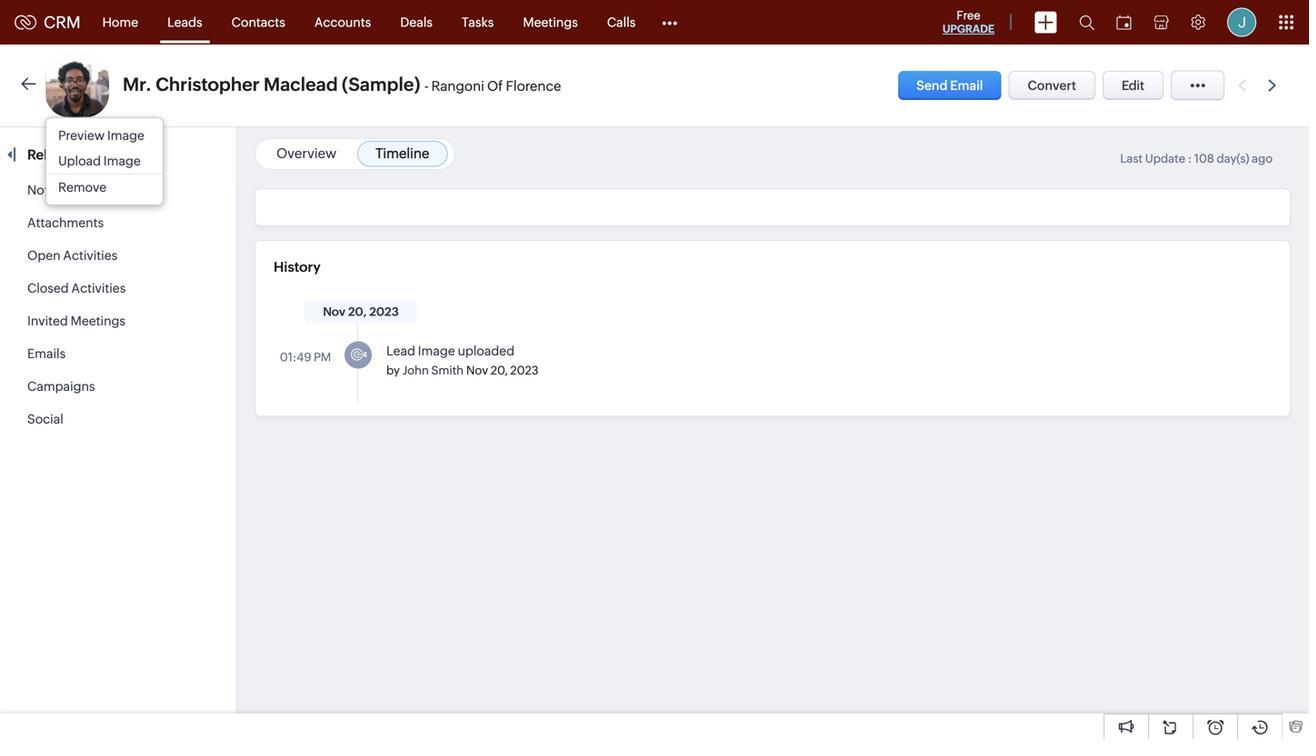 Task type: vqa. For each thing, say whether or not it's contained in the screenshot.
Closed Lost to Competition's 0
no



Task type: locate. For each thing, give the bounding box(es) containing it.
crm
[[44, 13, 81, 32]]

overview link
[[276, 145, 337, 161]]

image inside lead image uploaded by john smith nov 20, 2023
[[418, 344, 455, 358]]

image for lead
[[418, 344, 455, 358]]

image up upload image
[[107, 128, 144, 143]]

tasks
[[462, 15, 494, 30]]

open
[[27, 248, 61, 263]]

maclead
[[264, 74, 338, 95]]

convert
[[1028, 78, 1076, 93]]

0 vertical spatial activities
[[63, 248, 118, 263]]

send
[[917, 78, 948, 93]]

florence
[[506, 78, 561, 94]]

meetings
[[523, 15, 578, 30], [71, 314, 125, 328]]

deals
[[400, 15, 433, 30]]

upload image
[[58, 154, 141, 168]]

ago
[[1252, 152, 1273, 165]]

contacts link
[[217, 0, 300, 44]]

0 horizontal spatial meetings
[[71, 314, 125, 328]]

activities up closed activities link
[[63, 248, 118, 263]]

remove
[[58, 180, 107, 195]]

activities up invited meetings
[[71, 281, 126, 295]]

1 vertical spatial activities
[[71, 281, 126, 295]]

01:49 pm
[[280, 350, 331, 364]]

2 vertical spatial image
[[418, 344, 455, 358]]

meetings up florence
[[523, 15, 578, 30]]

notes link
[[27, 183, 62, 197]]

deals link
[[386, 0, 447, 44]]

email
[[950, 78, 983, 93]]

emails link
[[27, 346, 66, 361]]

1 horizontal spatial meetings
[[523, 15, 578, 30]]

image up smith
[[418, 344, 455, 358]]

social link
[[27, 412, 63, 426]]

invited
[[27, 314, 68, 328]]

1 vertical spatial image
[[103, 154, 141, 168]]

image
[[107, 128, 144, 143], [103, 154, 141, 168], [418, 344, 455, 358]]

-
[[424, 78, 429, 94]]

history
[[274, 259, 321, 275]]

last
[[1120, 152, 1143, 165]]

create menu image
[[1035, 11, 1057, 33]]

accounts
[[314, 15, 371, 30]]

20,
[[491, 364, 508, 377]]

christopher
[[156, 74, 260, 95]]

leads link
[[153, 0, 217, 44]]

list
[[80, 147, 102, 163]]

01:49
[[280, 350, 311, 364]]

open activities link
[[27, 248, 118, 263]]

mr. christopher maclead (sample) - rangoni of florence
[[123, 74, 561, 95]]

free
[[957, 9, 981, 22]]

activities
[[63, 248, 118, 263], [71, 281, 126, 295]]

closed activities link
[[27, 281, 126, 295]]

home link
[[88, 0, 153, 44]]

108
[[1194, 152, 1214, 165]]

invited meetings link
[[27, 314, 125, 328]]

calls
[[607, 15, 636, 30]]

attachments link
[[27, 215, 104, 230]]

lead
[[386, 344, 415, 358]]

next record image
[[1268, 80, 1280, 91]]

2023
[[510, 364, 539, 377]]

crm link
[[15, 13, 81, 32]]

1 vertical spatial meetings
[[71, 314, 125, 328]]

social
[[27, 412, 63, 426]]

by
[[386, 364, 400, 377]]

0 vertical spatial image
[[107, 128, 144, 143]]

smith
[[431, 364, 464, 377]]

accounts link
[[300, 0, 386, 44]]

edit
[[1122, 78, 1145, 93]]

contacts
[[231, 15, 285, 30]]

image for preview
[[107, 128, 144, 143]]

send email button
[[898, 71, 1001, 100]]

image right list
[[103, 154, 141, 168]]

meetings down closed activities link
[[71, 314, 125, 328]]

upload
[[58, 154, 101, 168]]

nov
[[466, 364, 488, 377]]



Task type: describe. For each thing, give the bounding box(es) containing it.
convert button
[[1009, 71, 1095, 100]]

calendar image
[[1116, 15, 1132, 30]]

logo image
[[15, 15, 36, 30]]

related list
[[27, 147, 105, 163]]

activities for open activities
[[63, 248, 118, 263]]

invited meetings
[[27, 314, 125, 328]]

preview image
[[58, 128, 144, 143]]

home
[[102, 15, 138, 30]]

create menu element
[[1024, 0, 1068, 44]]

day(s)
[[1217, 152, 1249, 165]]

closed activities
[[27, 281, 126, 295]]

image for upload
[[103, 154, 141, 168]]

lead image uploaded by john smith nov 20, 2023
[[386, 344, 539, 377]]

emails
[[27, 346, 66, 361]]

open activities
[[27, 248, 118, 263]]

rangoni
[[431, 78, 484, 94]]

notes
[[27, 183, 62, 197]]

calls link
[[592, 0, 650, 44]]

profile element
[[1216, 0, 1267, 44]]

search element
[[1068, 0, 1106, 45]]

free upgrade
[[943, 9, 995, 35]]

john
[[402, 364, 429, 377]]

activities for closed activities
[[71, 281, 126, 295]]

(sample)
[[342, 74, 420, 95]]

campaigns link
[[27, 379, 95, 394]]

last update : 108 day(s) ago
[[1120, 152, 1273, 165]]

campaigns
[[27, 379, 95, 394]]

send email
[[917, 78, 983, 93]]

meetings link
[[508, 0, 592, 44]]

pm
[[314, 350, 331, 364]]

profile image
[[1227, 8, 1256, 37]]

edit button
[[1103, 71, 1164, 100]]

upgrade
[[943, 23, 995, 35]]

overview
[[276, 145, 337, 161]]

mr.
[[123, 74, 152, 95]]

tasks link
[[447, 0, 508, 44]]

leads
[[167, 15, 202, 30]]

attachments
[[27, 215, 104, 230]]

uploaded
[[458, 344, 515, 358]]

update
[[1145, 152, 1185, 165]]

0 vertical spatial meetings
[[523, 15, 578, 30]]

closed
[[27, 281, 69, 295]]

timeline link
[[375, 145, 429, 161]]

:
[[1188, 152, 1192, 165]]

related
[[27, 147, 77, 163]]

timeline
[[375, 145, 429, 161]]

of
[[487, 78, 503, 94]]

preview
[[58, 128, 105, 143]]

search image
[[1079, 15, 1095, 30]]



